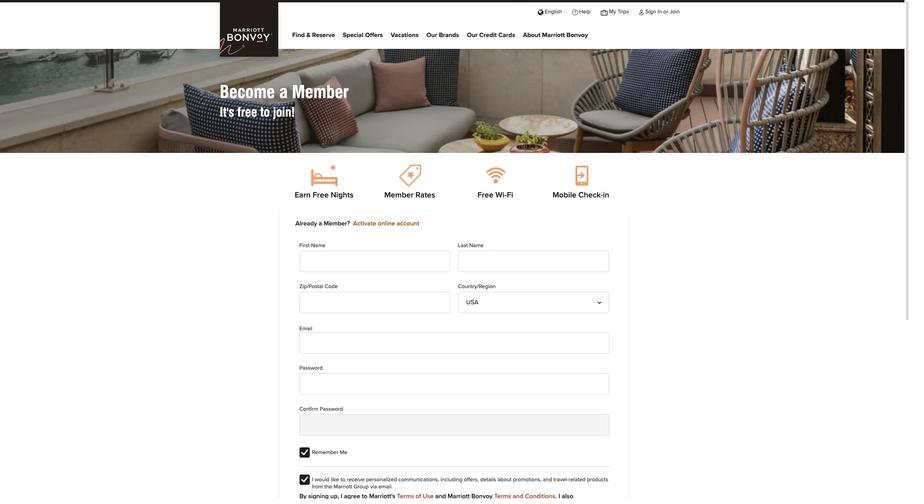 Task type: vqa. For each thing, say whether or not it's contained in the screenshot.
Dakota corresponding to South
no



Task type: locate. For each thing, give the bounding box(es) containing it.
executive premiere suite balcony at the grosvenor house, luxury collection hotel, dubai image
[[0, 0, 905, 252]]

it's
[[220, 104, 234, 120]]

name
[[311, 243, 326, 249], [469, 243, 484, 249]]

to inside i would like to receive personalized communications, including offers, details about promotions, and travel-related products from the marriott group via email.
[[341, 477, 345, 483]]

my trips link
[[596, 2, 634, 20]]

Password password field
[[299, 373, 609, 395]]

0 vertical spatial marriott
[[542, 32, 565, 38]]

member inside become a member it's free to join!
[[292, 82, 349, 102]]

rates
[[416, 191, 435, 199]]

a inside become a member it's free to join!
[[279, 82, 288, 102]]

travel-
[[554, 477, 569, 483]]

marriott right about
[[542, 32, 565, 38]]

wi-
[[496, 191, 507, 199]]

0 horizontal spatial our
[[427, 32, 437, 38]]

help link
[[567, 2, 596, 20]]

our left the brands
[[427, 32, 437, 38]]

communications,
[[399, 477, 439, 483]]

free right earn
[[313, 191, 329, 199]]

email.
[[379, 484, 393, 490]]

marriott
[[542, 32, 565, 38], [334, 484, 352, 490]]

1 vertical spatial member
[[384, 191, 414, 199]]

usa
[[466, 299, 479, 306]]

credit
[[479, 32, 497, 38]]

fi
[[507, 191, 513, 199]]

Email text field
[[299, 332, 609, 354]]

1 horizontal spatial marriott
[[542, 32, 565, 38]]

2 name from the left
[[469, 243, 484, 249]]

check-
[[579, 191, 603, 199]]

earn free nights
[[295, 191, 354, 199]]

1 vertical spatial marriott
[[334, 484, 352, 490]]

to
[[260, 104, 270, 120], [341, 477, 345, 483]]

name right first
[[311, 243, 326, 249]]

1 horizontal spatial to
[[341, 477, 345, 483]]

account image
[[639, 9, 644, 15]]

english link
[[533, 2, 567, 20]]

a
[[279, 82, 288, 102], [319, 220, 322, 227]]

become
[[220, 82, 275, 102]]

personalized
[[366, 477, 397, 483]]

become a member it's free to join!
[[220, 82, 349, 120]]

products
[[587, 477, 608, 483]]

member
[[292, 82, 349, 102], [384, 191, 414, 199]]

0 vertical spatial to
[[260, 104, 270, 120]]

mobile check-in
[[553, 191, 609, 199]]

to right free at top
[[260, 104, 270, 120]]

group
[[354, 484, 369, 490]]

nights
[[331, 191, 354, 199]]

special offers
[[343, 32, 383, 38]]

2 our from the left
[[467, 32, 478, 38]]

0 horizontal spatial marriott
[[334, 484, 352, 490]]

member?
[[324, 220, 350, 227]]

1 horizontal spatial our
[[467, 32, 478, 38]]

1 horizontal spatial a
[[319, 220, 322, 227]]

i would like to receive personalized communications, including offers, details about promotions, and travel-related products from the marriott group via email.
[[312, 477, 608, 490]]

about
[[498, 477, 512, 483]]

0 horizontal spatial name
[[311, 243, 326, 249]]

name right last
[[469, 243, 484, 249]]

free left wi-
[[478, 191, 494, 199]]

1 vertical spatial to
[[341, 477, 345, 483]]

code
[[325, 284, 338, 290]]

1 name from the left
[[311, 243, 326, 249]]

details
[[480, 477, 496, 483]]

last
[[458, 243, 468, 249]]

earn
[[295, 191, 311, 199]]

our left credit
[[467, 32, 478, 38]]

our for our brands
[[427, 32, 437, 38]]

0 horizontal spatial member
[[292, 82, 349, 102]]

marriott down the like
[[334, 484, 352, 490]]

reserve
[[312, 32, 335, 38]]

password
[[299, 365, 323, 371]]

zip/postal
[[299, 284, 323, 290]]

0 horizontal spatial a
[[279, 82, 288, 102]]

would
[[315, 477, 329, 483]]

join
[[670, 9, 680, 15]]

1 our from the left
[[427, 32, 437, 38]]

free
[[313, 191, 329, 199], [478, 191, 494, 199]]

1 horizontal spatial name
[[469, 243, 484, 249]]

1 vertical spatial a
[[319, 220, 322, 227]]

to right the like
[[341, 477, 345, 483]]

our credit cards
[[467, 32, 515, 38]]

our brands
[[427, 32, 459, 38]]

sign in or join
[[646, 9, 680, 15]]

a right already in the top left of the page
[[319, 220, 322, 227]]

0 vertical spatial member
[[292, 82, 349, 102]]

remember me
[[312, 450, 347, 455]]

last name
[[458, 243, 484, 249]]

our
[[427, 32, 437, 38], [467, 32, 478, 38]]

Last Name text field
[[458, 251, 609, 272]]

marriott inside about marriott bonvoy link
[[542, 32, 565, 38]]

0 horizontal spatial free
[[313, 191, 329, 199]]

1 horizontal spatial free
[[478, 191, 494, 199]]

0 horizontal spatial to
[[260, 104, 270, 120]]

0 vertical spatial a
[[279, 82, 288, 102]]

mobile
[[553, 191, 577, 199]]

remember
[[312, 450, 338, 455]]

me
[[340, 450, 347, 455]]

and
[[543, 477, 552, 483]]

activate
[[353, 220, 376, 227]]

first name
[[299, 243, 326, 249]]

First Name text field
[[299, 251, 450, 272]]

marriott inside i would like to receive personalized communications, including offers, details about promotions, and travel-related products from the marriott group via email.
[[334, 484, 352, 490]]

a up join!
[[279, 82, 288, 102]]



Task type: describe. For each thing, give the bounding box(es) containing it.
related
[[569, 477, 586, 483]]

globe image
[[538, 9, 544, 15]]

free
[[237, 104, 257, 120]]

sign in or join link
[[634, 2, 685, 20]]

name for first name
[[311, 243, 326, 249]]

find
[[292, 32, 305, 38]]

my trips
[[609, 9, 629, 15]]

email
[[299, 326, 312, 332]]

&
[[307, 32, 311, 38]]

in
[[603, 191, 609, 199]]

activate online account link
[[353, 220, 419, 227]]

vacations
[[391, 32, 419, 38]]

special offers link
[[343, 29, 383, 41]]

via
[[370, 484, 377, 490]]

our credit cards link
[[467, 29, 515, 41]]

first
[[299, 243, 310, 249]]

confirm
[[299, 406, 318, 412]]

bonvoy
[[567, 32, 588, 38]]

confirm password
[[299, 406, 343, 412]]

Confirm password password field
[[299, 414, 609, 436]]

zip/postal code
[[299, 284, 338, 290]]

offers
[[365, 32, 383, 38]]

including
[[441, 477, 463, 483]]

promotions,
[[513, 477, 542, 483]]

our brands link
[[427, 29, 459, 41]]

sign
[[646, 9, 656, 15]]

i
[[312, 477, 313, 483]]

to inside become a member it's free to join!
[[260, 104, 270, 120]]

2 free from the left
[[478, 191, 494, 199]]

english
[[545, 9, 562, 15]]

find & reserve
[[292, 32, 335, 38]]

vacations link
[[391, 29, 419, 41]]

about marriott bonvoy link
[[523, 29, 588, 41]]

join!
[[273, 104, 295, 120]]

1 free from the left
[[313, 191, 329, 199]]

help image
[[572, 9, 578, 15]]

about marriott bonvoy
[[523, 32, 588, 38]]

1 horizontal spatial member
[[384, 191, 414, 199]]

a for already
[[319, 220, 322, 227]]

account
[[397, 220, 419, 227]]

from
[[312, 484, 323, 490]]

already
[[296, 220, 317, 227]]

help
[[579, 9, 591, 15]]

name for last name
[[469, 243, 484, 249]]

about
[[523, 32, 541, 38]]

already a member? activate online account
[[296, 220, 419, 227]]

or
[[664, 9, 669, 15]]

suitcase image
[[601, 9, 608, 15]]

in
[[658, 9, 662, 15]]

offers,
[[464, 477, 479, 483]]

like
[[331, 477, 339, 483]]

a for become
[[279, 82, 288, 102]]

our for our credit cards
[[467, 32, 478, 38]]

Zip/Postal code text field
[[299, 292, 450, 313]]

find & reserve link
[[292, 29, 335, 41]]

cards
[[499, 32, 515, 38]]

special
[[343, 32, 364, 38]]

member rates
[[384, 191, 435, 199]]

receive
[[347, 477, 365, 483]]

brands
[[439, 32, 459, 38]]

free wi-fi
[[478, 191, 513, 199]]

country/region
[[458, 284, 496, 290]]

my
[[609, 9, 616, 15]]

password
[[320, 406, 343, 412]]

online
[[378, 220, 395, 227]]

the
[[324, 484, 332, 490]]

trips
[[618, 9, 629, 15]]



